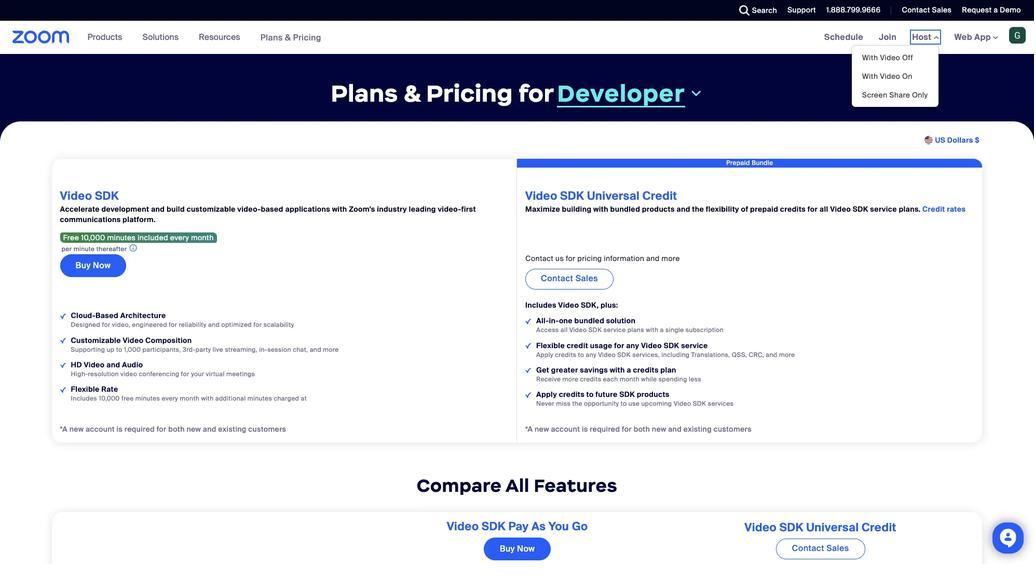 Task type: vqa. For each thing, say whether or not it's contained in the screenshot.
MORE inside the Customizable Video Composition Supporting up to 1,000 participants, 3rd-party live streaming, in-session chat, and more
yes



Task type: locate. For each thing, give the bounding box(es) containing it.
session
[[267, 345, 291, 354]]

now
[[93, 260, 111, 271], [517, 544, 535, 555]]

contact sales down us
[[541, 273, 598, 284]]

credits up miss
[[559, 390, 585, 399]]

contact up host
[[902, 5, 930, 15]]

0 vertical spatial &
[[285, 32, 291, 43]]

charged
[[274, 394, 299, 403]]

a
[[994, 5, 998, 15], [660, 326, 664, 335], [627, 365, 631, 375]]

one
[[559, 316, 573, 326]]

and up resolution
[[106, 360, 120, 369]]

include image for all-
[[525, 319, 531, 324]]

10,000 up per minute thereafter
[[81, 233, 105, 243]]

1 vertical spatial include image
[[60, 387, 66, 393]]

1 horizontal spatial contact sales
[[792, 543, 849, 554]]

existing down the additional in the bottom of the page
[[218, 425, 246, 434]]

*a new account is required for both new and existing customers
[[60, 425, 286, 434], [525, 425, 752, 434]]

1 horizontal spatial in-
[[549, 316, 559, 326]]

existing
[[218, 425, 246, 434], [684, 425, 712, 434]]

month right each on the bottom of page
[[620, 375, 639, 383]]

0 horizontal spatial bundled
[[574, 316, 604, 326]]

1 horizontal spatial *a
[[525, 425, 533, 434]]

crc,
[[749, 351, 764, 359]]

the inside apply credits to future sdk products never miss the opportunity to use upcoming video sdk services
[[572, 400, 582, 408]]

1 horizontal spatial sales
[[826, 543, 849, 554]]

0 horizontal spatial both
[[168, 425, 185, 434]]

the right miss
[[572, 400, 582, 408]]

and left flexibility
[[677, 205, 690, 214]]

support
[[787, 5, 816, 15]]

both down flexible rate includes 10,000 free minutes every month with additional minutes charged at
[[168, 425, 185, 434]]

1 horizontal spatial includes
[[525, 301, 556, 310]]

and left build
[[151, 205, 165, 214]]

chat,
[[293, 345, 308, 354]]

and inside the hd video and audio high-resolution video conferencing for your virtual meetings
[[106, 360, 120, 369]]

flexible rate includes 10,000 free minutes every month with additional minutes charged at
[[71, 385, 307, 403]]

1 horizontal spatial is
[[582, 425, 588, 434]]

profile picture image
[[1009, 27, 1026, 44]]

0 vertical spatial all
[[820, 205, 828, 214]]

contact sales for video sdk universal credit
[[792, 543, 849, 554]]

1 vertical spatial plans
[[331, 78, 398, 108]]

is down opportunity
[[582, 425, 588, 434]]

2 vertical spatial sales
[[826, 543, 849, 554]]

and right reliability
[[208, 321, 220, 329]]

now down pay
[[517, 544, 535, 555]]

buy now link down per minute thereafter
[[60, 255, 126, 277]]

video
[[880, 53, 900, 62], [880, 72, 900, 81], [60, 188, 92, 203], [525, 188, 557, 203], [830, 205, 851, 214], [558, 301, 579, 310], [569, 326, 587, 335], [123, 336, 144, 345], [641, 341, 662, 350], [598, 351, 616, 359], [84, 360, 105, 369], [674, 400, 691, 408], [447, 519, 479, 534], [745, 520, 777, 535]]

credits right prepaid
[[780, 205, 806, 214]]

customers down services
[[714, 425, 752, 434]]

*a new account is required for both new and existing customers down 'use'
[[525, 425, 752, 434]]

buy down 'video sdk pay as you go'
[[500, 544, 515, 555]]

credits up while
[[633, 365, 659, 375]]

video sdk universal credit
[[745, 520, 896, 535]]

flexible down access
[[536, 341, 565, 350]]

plans for plans & pricing for
[[331, 78, 398, 108]]

1 is from the left
[[117, 425, 123, 434]]

credits
[[780, 205, 806, 214], [555, 351, 576, 359], [633, 365, 659, 375], [580, 375, 601, 383], [559, 390, 585, 399]]

products
[[642, 205, 675, 214], [637, 390, 669, 399]]

app
[[974, 32, 991, 43]]

account down rate
[[86, 425, 115, 434]]

a left demo
[[994, 5, 998, 15]]

web app button
[[954, 32, 998, 43]]

flexibility
[[706, 205, 739, 214]]

month down "your"
[[180, 394, 199, 403]]

0 vertical spatial buy now
[[76, 260, 111, 271]]

up
[[107, 345, 114, 354]]

with left zoom's on the top left of page
[[332, 205, 347, 214]]

flexible down high-
[[71, 385, 100, 394]]

0 vertical spatial sales
[[932, 5, 952, 15]]

video sdk universal credit maximize building with bundled products and the flexibility of prepaid credits for all video sdk service plans. credit rates
[[525, 188, 966, 214]]

1 vertical spatial with
[[862, 72, 878, 81]]

1 vertical spatial any
[[586, 351, 596, 359]]

bundled inside all-in-one bundled solution access all video sdk service plans with a single subscription
[[574, 316, 604, 326]]

in- up access
[[549, 316, 559, 326]]

in- inside customizable video composition supporting up to 1,000 participants, 3rd-party live streaming, in-session chat, and more
[[259, 345, 267, 354]]

*a
[[60, 425, 67, 434], [525, 425, 533, 434]]

0 vertical spatial plans
[[260, 32, 283, 43]]

1 horizontal spatial existing
[[684, 425, 712, 434]]

with right plans
[[646, 326, 658, 335]]

service left 'plans.'
[[870, 205, 897, 214]]

video sdk accelerate development and build customizable video-based applications with zoom's industry leading video-first communications platform.
[[60, 188, 476, 224]]

& inside main content
[[404, 78, 421, 108]]

plans & pricing for
[[331, 78, 554, 108]]

0 horizontal spatial buy now
[[76, 260, 111, 271]]

1 horizontal spatial buy
[[500, 544, 515, 555]]

1 horizontal spatial a
[[660, 326, 664, 335]]

2 vertical spatial credit
[[862, 520, 896, 535]]

contact sales
[[902, 5, 952, 15], [541, 273, 598, 284], [792, 543, 849, 554]]

video inside apply credits to future sdk products never miss the opportunity to use upcoming video sdk services
[[674, 400, 691, 408]]

0 horizontal spatial &
[[285, 32, 291, 43]]

0 horizontal spatial the
[[572, 400, 582, 408]]

both down 'use'
[[634, 425, 650, 434]]

leading
[[409, 205, 436, 214]]

1 horizontal spatial any
[[626, 341, 639, 350]]

with up screen
[[862, 72, 878, 81]]

participants,
[[143, 345, 181, 354]]

1 vertical spatial buy now link
[[484, 538, 551, 561]]

free
[[121, 394, 134, 403]]

for inside video sdk universal credit maximize building with bundled products and the flexibility of prepaid credits for all video sdk service plans. credit rates
[[808, 205, 818, 214]]

contact us for pricing information and more
[[525, 254, 680, 263]]

1 vertical spatial universal
[[806, 520, 859, 535]]

account down miss
[[551, 425, 580, 434]]

service down subscription at the bottom of page
[[681, 341, 708, 350]]

0 horizontal spatial sales
[[575, 273, 598, 284]]

1 horizontal spatial bundled
[[610, 205, 640, 214]]

2 *a from the left
[[525, 425, 533, 434]]

1.888.799.9666 button
[[819, 0, 883, 21], [826, 5, 881, 15]]

1 horizontal spatial include image
[[525, 343, 531, 349]]

service down the solution
[[604, 326, 626, 335]]

1 horizontal spatial customers
[[714, 425, 752, 434]]

with up with video on
[[862, 53, 878, 62]]

1 vertical spatial sales
[[575, 273, 598, 284]]

plans inside product information "navigation"
[[260, 32, 283, 43]]

1 vertical spatial all
[[561, 326, 568, 335]]

architecture
[[120, 311, 166, 321]]

buy now down per minute thereafter
[[76, 260, 111, 271]]

include image for customizable
[[60, 338, 66, 344]]

product information navigation
[[80, 21, 329, 55]]

as
[[532, 519, 546, 534]]

and
[[151, 205, 165, 214], [677, 205, 690, 214], [646, 254, 660, 263], [208, 321, 220, 329], [310, 345, 321, 354], [766, 351, 777, 359], [106, 360, 120, 369], [203, 425, 216, 434], [668, 425, 682, 434]]

service inside flexible credit usage for any video sdk service apply credits to any video sdk services, including translations, qss, crc, and more
[[681, 341, 708, 350]]

miss
[[556, 400, 571, 408]]

0 horizontal spatial contact sales
[[541, 273, 598, 284]]

0 vertical spatial in-
[[549, 316, 559, 326]]

1 horizontal spatial service
[[681, 341, 708, 350]]

in- right "streaming,"
[[259, 345, 267, 354]]

plans
[[260, 32, 283, 43], [331, 78, 398, 108]]

with inside 'link'
[[862, 72, 878, 81]]

2 horizontal spatial credit
[[922, 205, 945, 214]]

flexible inside flexible rate includes 10,000 free minutes every month with additional minutes charged at
[[71, 385, 100, 394]]

with for with video on
[[862, 72, 878, 81]]

sales
[[932, 5, 952, 15], [575, 273, 598, 284], [826, 543, 849, 554]]

party
[[196, 345, 211, 354]]

0 vertical spatial include image
[[525, 343, 531, 349]]

video- right leading
[[438, 205, 461, 214]]

and inside flexible credit usage for any video sdk service apply credits to any video sdk services, including translations, qss, crc, and more
[[766, 351, 777, 359]]

2 vertical spatial contact sales
[[792, 543, 849, 554]]

sales down pricing
[[575, 273, 598, 284]]

0 horizontal spatial video-
[[237, 205, 261, 214]]

0 vertical spatial products
[[642, 205, 675, 214]]

include image
[[60, 314, 66, 319], [525, 319, 531, 324], [60, 338, 66, 344], [60, 363, 66, 368], [525, 368, 531, 373], [525, 392, 531, 398]]

1 horizontal spatial *a new account is required for both new and existing customers
[[525, 425, 752, 434]]

a up apply credits to future sdk products never miss the opportunity to use upcoming video sdk services at bottom
[[627, 365, 631, 375]]

apply
[[536, 351, 553, 359], [536, 390, 557, 399]]

customers down charged
[[248, 425, 286, 434]]

sales up host dropdown button at the top right of page
[[932, 5, 952, 15]]

to
[[116, 345, 122, 354], [578, 351, 584, 359], [586, 390, 594, 399], [621, 400, 627, 408]]

with up each on the bottom of page
[[610, 365, 625, 375]]

minutes left charged
[[247, 394, 272, 403]]

products inside video sdk universal credit maximize building with bundled products and the flexibility of prepaid credits for all video sdk service plans. credit rates
[[642, 205, 675, 214]]

1 vertical spatial flexible
[[71, 385, 100, 394]]

in-
[[549, 316, 559, 326], [259, 345, 267, 354]]

every down conferencing
[[162, 394, 178, 403]]

the
[[692, 205, 704, 214], [572, 400, 582, 408]]

1 horizontal spatial now
[[517, 544, 535, 555]]

2 *a new account is required for both new and existing customers from the left
[[525, 425, 752, 434]]

1 vertical spatial pricing
[[426, 78, 513, 108]]

pricing inside product information "navigation"
[[293, 32, 321, 43]]

1 *a new account is required for both new and existing customers from the left
[[60, 425, 286, 434]]

0 vertical spatial the
[[692, 205, 704, 214]]

and right crc,
[[766, 351, 777, 359]]

to left 'use'
[[621, 400, 627, 408]]

solution
[[606, 316, 635, 326]]

universal for video sdk universal credit
[[806, 520, 859, 535]]

every right included
[[170, 233, 189, 243]]

video- right customizable
[[237, 205, 261, 214]]

0 horizontal spatial flexible
[[71, 385, 100, 394]]

0 vertical spatial buy now link
[[60, 255, 126, 277]]

sdk inside video sdk accelerate development and build customizable video-based applications with zoom's industry leading video-first communications platform.
[[95, 188, 119, 203]]

flexible for flexible rate
[[71, 385, 100, 394]]

per minute thereafter application
[[60, 243, 508, 255]]

0 horizontal spatial buy now link
[[60, 255, 126, 277]]

video inside 'link'
[[880, 72, 900, 81]]

1 vertical spatial every
[[162, 394, 178, 403]]

pricing inside main content
[[426, 78, 513, 108]]

1,000
[[124, 345, 141, 354]]

2 apply from the top
[[536, 390, 557, 399]]

1 vertical spatial the
[[572, 400, 582, 408]]

1 horizontal spatial both
[[634, 425, 650, 434]]

any
[[626, 341, 639, 350], [586, 351, 596, 359]]

and down the upcoming
[[668, 425, 682, 434]]

0 vertical spatial universal
[[587, 188, 640, 203]]

meetings navigation
[[816, 21, 1034, 107]]

and inside customizable video composition supporting up to 1,000 participants, 3rd-party live streaming, in-session chat, and more
[[310, 345, 321, 354]]

contact sales link
[[894, 0, 954, 21], [902, 5, 952, 15], [525, 269, 614, 290], [776, 539, 865, 560]]

0 horizontal spatial all
[[561, 326, 568, 335]]

contact sales down video sdk universal credit on the right of the page
[[792, 543, 849, 554]]

bundled right building
[[610, 205, 640, 214]]

0 horizontal spatial buy
[[76, 260, 91, 271]]

0 vertical spatial service
[[870, 205, 897, 214]]

1 vertical spatial service
[[604, 326, 626, 335]]

1 horizontal spatial plans
[[331, 78, 398, 108]]

host button
[[912, 32, 939, 43]]

*a new account is required for both new and existing customers down flexible rate includes 10,000 free minutes every month with additional minutes charged at
[[60, 425, 286, 434]]

1 vertical spatial credit
[[922, 205, 945, 214]]

& for plans & pricing for
[[404, 78, 421, 108]]

down image
[[689, 87, 703, 100]]

credits down credit
[[555, 351, 576, 359]]

contact
[[902, 5, 930, 15], [525, 254, 554, 263], [541, 273, 573, 284], [792, 543, 824, 554]]

2 both from the left
[[634, 425, 650, 434]]

with right building
[[593, 205, 608, 214]]

including
[[661, 351, 690, 359]]

to inside flexible credit usage for any video sdk service apply credits to any video sdk services, including translations, qss, crc, and more
[[578, 351, 584, 359]]

& inside product information "navigation"
[[285, 32, 291, 43]]

of
[[741, 205, 748, 214]]

all inside all-in-one bundled solution access all video sdk service plans with a single subscription
[[561, 326, 568, 335]]

2 account from the left
[[551, 425, 580, 434]]

bundled down sdk,
[[574, 316, 604, 326]]

1 horizontal spatial the
[[692, 205, 704, 214]]

and right the information
[[646, 254, 660, 263]]

0 vertical spatial any
[[626, 341, 639, 350]]

include image for flexible credit usage for any video sdk service
[[525, 343, 531, 349]]

off
[[902, 53, 913, 62]]

required down opportunity
[[590, 425, 620, 434]]

with video on
[[862, 72, 912, 81]]

more right the information
[[662, 254, 680, 263]]

search
[[752, 6, 777, 15]]

more right chat,
[[323, 345, 339, 354]]

us
[[935, 135, 945, 145]]

more down greater
[[562, 375, 578, 383]]

1 vertical spatial apply
[[536, 390, 557, 399]]

sales down video sdk universal credit on the right of the page
[[826, 543, 849, 554]]

0 horizontal spatial existing
[[218, 425, 246, 434]]

plan
[[660, 365, 676, 375]]

a inside get greater savings with a  credits plan receive more credits each month while spending less
[[627, 365, 631, 375]]

includes down high-
[[71, 394, 97, 403]]

a left single
[[660, 326, 664, 335]]

1 vertical spatial includes
[[71, 394, 97, 403]]

apply inside apply credits to future sdk products never miss the opportunity to use upcoming video sdk services
[[536, 390, 557, 399]]

every inside flexible rate includes 10,000 free minutes every month with additional minutes charged at
[[162, 394, 178, 403]]

banner
[[0, 21, 1034, 107]]

0 horizontal spatial universal
[[587, 188, 640, 203]]

month down customizable
[[191, 233, 214, 243]]

all
[[820, 205, 828, 214], [561, 326, 568, 335]]

with inside flexible rate includes 10,000 free minutes every month with additional minutes charged at
[[201, 394, 214, 403]]

credits inside flexible credit usage for any video sdk service apply credits to any video sdk services, including translations, qss, crc, and more
[[555, 351, 576, 359]]

all-in-one bundled solution access all video sdk service plans with a single subscription
[[536, 316, 724, 335]]

join
[[879, 32, 897, 43]]

1 both from the left
[[168, 425, 185, 434]]

us dollars $ button
[[935, 135, 980, 145]]

main content
[[0, 21, 1034, 564]]

the left flexibility
[[692, 205, 704, 214]]

compare
[[417, 474, 502, 497]]

us dollars $
[[935, 135, 980, 145]]

buy now link down 'video sdk pay as you go'
[[484, 538, 551, 561]]

with video off
[[862, 53, 913, 62]]

2 horizontal spatial service
[[870, 205, 897, 214]]

1 vertical spatial products
[[637, 390, 669, 399]]

0 horizontal spatial required
[[124, 425, 155, 434]]

1 with from the top
[[862, 53, 878, 62]]

more inside flexible credit usage for any video sdk service apply credits to any video sdk services, including translations, qss, crc, and more
[[779, 351, 795, 359]]

web app
[[954, 32, 991, 43]]

minutes right the free
[[135, 394, 160, 403]]

savings
[[580, 365, 608, 375]]

0 vertical spatial apply
[[536, 351, 553, 359]]

apply up never
[[536, 390, 557, 399]]

1 horizontal spatial all
[[820, 205, 828, 214]]

apply credits to future sdk products never miss the opportunity to use upcoming video sdk services
[[536, 390, 734, 408]]

2 horizontal spatial sales
[[932, 5, 952, 15]]

universal inside video sdk universal credit maximize building with bundled products and the flexibility of prepaid credits for all video sdk service plans. credit rates
[[587, 188, 640, 203]]

contact sales up host dropdown button at the top right of page
[[902, 5, 952, 15]]

at
[[301, 394, 307, 403]]

1 vertical spatial contact sales
[[541, 273, 598, 284]]

is down the free
[[117, 425, 123, 434]]

0 horizontal spatial a
[[627, 365, 631, 375]]

search button
[[731, 0, 780, 21]]

and down the additional in the bottom of the page
[[203, 425, 216, 434]]

pricing for plans & pricing for
[[426, 78, 513, 108]]

greater
[[551, 365, 578, 375]]

credits inside apply credits to future sdk products never miss the opportunity to use upcoming video sdk services
[[559, 390, 585, 399]]

sdk
[[95, 188, 119, 203], [560, 188, 584, 203], [853, 205, 868, 214], [589, 326, 602, 335], [664, 341, 679, 350], [617, 351, 631, 359], [619, 390, 635, 399], [693, 400, 706, 408], [482, 519, 506, 534], [779, 520, 803, 535]]

your
[[191, 370, 204, 378]]

2 vertical spatial service
[[681, 341, 708, 350]]

buy down minute
[[76, 260, 91, 271]]

includes up the all- at the right
[[525, 301, 556, 310]]

1 apply from the top
[[536, 351, 553, 359]]

each
[[603, 375, 618, 383]]

required down the free
[[124, 425, 155, 434]]

with left the additional in the bottom of the page
[[201, 394, 214, 403]]

existing down services
[[684, 425, 712, 434]]

1 vertical spatial buy now
[[500, 544, 535, 555]]

video-
[[237, 205, 261, 214], [438, 205, 461, 214]]

1 vertical spatial &
[[404, 78, 421, 108]]

apply up get
[[536, 351, 553, 359]]

0 vertical spatial pricing
[[293, 32, 321, 43]]

buy now down 'video sdk pay as you go'
[[500, 544, 535, 555]]

contact sales for contact us for pricing information and more
[[541, 273, 598, 284]]

0 horizontal spatial in-
[[259, 345, 267, 354]]

0 vertical spatial now
[[93, 260, 111, 271]]

1 horizontal spatial account
[[551, 425, 580, 434]]

to down credit
[[578, 351, 584, 359]]

1 vertical spatial in-
[[259, 345, 267, 354]]

month inside get greater savings with a  credits plan receive more credits each month while spending less
[[620, 375, 639, 383]]

0 horizontal spatial *a
[[60, 425, 67, 434]]

flexible inside flexible credit usage for any video sdk service apply credits to any video sdk services, including translations, qss, crc, and more
[[536, 341, 565, 350]]

10,000 inside flexible rate includes 10,000 free minutes every month with additional minutes charged at
[[99, 394, 120, 403]]

2 vertical spatial month
[[180, 394, 199, 403]]

and right chat,
[[310, 345, 321, 354]]

minutes
[[107, 233, 136, 243], [135, 394, 160, 403], [247, 394, 272, 403]]

account
[[86, 425, 115, 434], [551, 425, 580, 434]]

more inside get greater savings with a  credits plan receive more credits each month while spending less
[[562, 375, 578, 383]]

on
[[902, 72, 912, 81]]

1 horizontal spatial buy now link
[[484, 538, 551, 561]]

3 new from the left
[[535, 425, 549, 434]]

2 with from the top
[[862, 72, 878, 81]]

credit for video sdk universal credit maximize building with bundled products and the flexibility of prepaid credits for all video sdk service plans. credit rates
[[642, 188, 677, 203]]

products
[[88, 32, 122, 43]]

plans inside main content
[[331, 78, 398, 108]]

0 horizontal spatial customers
[[248, 425, 286, 434]]

0 horizontal spatial plans
[[260, 32, 283, 43]]

1 horizontal spatial universal
[[806, 520, 859, 535]]

prepaid
[[726, 159, 750, 167]]

sales for contact us for pricing information and more
[[575, 273, 598, 284]]

now down per minute thereafter
[[93, 260, 111, 271]]

credits down savings
[[580, 375, 601, 383]]

contact down us
[[541, 273, 573, 284]]

include image
[[525, 343, 531, 349], [60, 387, 66, 393]]

more right crc,
[[779, 351, 795, 359]]

a inside all-in-one bundled solution access all video sdk service plans with a single subscription
[[660, 326, 664, 335]]

buy
[[76, 260, 91, 271], [500, 544, 515, 555]]

with inside get greater savings with a  credits plan receive more credits each month while spending less
[[610, 365, 625, 375]]

0 vertical spatial 10,000
[[81, 233, 105, 243]]

to right the up
[[116, 345, 122, 354]]

credit for video sdk universal credit
[[862, 520, 896, 535]]

the inside video sdk universal credit maximize building with bundled products and the flexibility of prepaid credits for all video sdk service plans. credit rates
[[692, 205, 704, 214]]

any down usage
[[586, 351, 596, 359]]

any down plans
[[626, 341, 639, 350]]

0 horizontal spatial include image
[[60, 387, 66, 393]]

video inside video sdk accelerate development and build customizable video-based applications with zoom's industry leading video-first communications platform.
[[60, 188, 92, 203]]

0 vertical spatial flexible
[[536, 341, 565, 350]]

1 vertical spatial bundled
[[574, 316, 604, 326]]

0 vertical spatial bundled
[[610, 205, 640, 214]]

10,000 down rate
[[99, 394, 120, 403]]

screen share only
[[862, 90, 928, 100]]

universal
[[587, 188, 640, 203], [806, 520, 859, 535]]



Task type: describe. For each thing, give the bounding box(es) containing it.
pricing for plans & pricing
[[293, 32, 321, 43]]

2 video- from the left
[[438, 205, 461, 214]]

per minute thereafter
[[62, 245, 127, 254]]

include image for cloud-
[[60, 314, 66, 319]]

in- inside all-in-one bundled solution access all video sdk service plans with a single subscription
[[549, 316, 559, 326]]

1 required from the left
[[124, 425, 155, 434]]

contact down video sdk universal credit on the right of the page
[[792, 543, 824, 554]]

1 customers from the left
[[248, 425, 286, 434]]

0 vertical spatial buy
[[76, 260, 91, 271]]

translations,
[[691, 351, 730, 359]]

$
[[975, 135, 980, 145]]

1 new from the left
[[69, 425, 84, 434]]

customizable
[[187, 205, 236, 214]]

based
[[95, 311, 118, 321]]

share
[[889, 90, 910, 100]]

0 horizontal spatial now
[[93, 260, 111, 271]]

compare all features element
[[52, 474, 982, 497]]

apply inside flexible credit usage for any video sdk service apply credits to any video sdk services, including translations, qss, crc, and more
[[536, 351, 553, 359]]

service inside all-in-one bundled solution access all video sdk service plans with a single subscription
[[604, 326, 626, 335]]

2 new from the left
[[187, 425, 201, 434]]

all
[[505, 474, 529, 497]]

with inside video sdk accelerate development and build customizable video-based applications with zoom's industry leading video-first communications platform.
[[332, 205, 347, 214]]

and inside video sdk universal credit maximize building with bundled products and the flexibility of prepaid credits for all video sdk service plans. credit rates
[[677, 205, 690, 214]]

you
[[548, 519, 569, 534]]

minutes up thereafter
[[107, 233, 136, 243]]

1 video- from the left
[[237, 205, 261, 214]]

spending
[[659, 375, 687, 383]]

services,
[[632, 351, 660, 359]]

subscription
[[686, 326, 724, 335]]

include image for get
[[525, 368, 531, 373]]

minute
[[74, 245, 95, 254]]

access
[[536, 326, 559, 335]]

single
[[665, 326, 684, 335]]

bundle
[[752, 159, 773, 167]]

resources
[[199, 32, 240, 43]]

2 is from the left
[[582, 425, 588, 434]]

and inside cloud-based architecture designed for video, engineered for reliability and optimized for scalability
[[208, 321, 220, 329]]

plans & pricing
[[260, 32, 321, 43]]

universal for video sdk universal credit maximize building with bundled products and the flexibility of prepaid credits for all video sdk service plans. credit rates
[[587, 188, 640, 203]]

sdk inside all-in-one bundled solution access all video sdk service plans with a single subscription
[[589, 326, 602, 335]]

resolution
[[88, 370, 119, 378]]

for inside the hd video and audio high-resolution video conferencing for your virtual meetings
[[181, 370, 189, 378]]

first
[[461, 205, 476, 214]]

with for with video off
[[862, 53, 878, 62]]

with video on link
[[852, 67, 938, 86]]

host
[[912, 32, 934, 43]]

2 existing from the left
[[684, 425, 712, 434]]

zoom logo image
[[12, 31, 69, 44]]

1 vertical spatial buy
[[500, 544, 515, 555]]

1 vertical spatial now
[[517, 544, 535, 555]]

dollars
[[947, 135, 973, 145]]

rates
[[947, 205, 966, 214]]

prepaid bundle
[[726, 159, 773, 167]]

based
[[261, 205, 283, 214]]

main content containing developer
[[0, 21, 1034, 564]]

includes inside flexible rate includes 10,000 free minutes every month with additional minutes charged at
[[71, 394, 97, 403]]

more inside customizable video composition supporting up to 1,000 participants, 3rd-party live streaming, in-session chat, and more
[[323, 345, 339, 354]]

live
[[213, 345, 223, 354]]

resources button
[[199, 21, 245, 54]]

products inside apply credits to future sdk products never miss the opportunity to use upcoming video sdk services
[[637, 390, 669, 399]]

development
[[101, 205, 149, 214]]

plans
[[627, 326, 644, 335]]

accelerate
[[60, 205, 100, 214]]

0 vertical spatial includes
[[525, 301, 556, 310]]

build
[[167, 205, 185, 214]]

with inside all-in-one bundled solution access all video sdk service plans with a single subscription
[[646, 326, 658, 335]]

use
[[628, 400, 640, 408]]

credit
[[567, 341, 588, 350]]

high-
[[71, 370, 88, 378]]

communications
[[60, 215, 121, 224]]

1 account from the left
[[86, 425, 115, 434]]

only
[[912, 90, 928, 100]]

to up opportunity
[[586, 390, 594, 399]]

the sdk service usage is determined by monthly meeting session minutes. for example, five users in a ten minute meeting will count as 50 minutes. partial minutes are rounded up. image
[[129, 243, 137, 254]]

products button
[[88, 21, 127, 54]]

screen
[[862, 90, 887, 100]]

includes video sdk, plus:
[[525, 301, 618, 310]]

upcoming
[[641, 400, 672, 408]]

composition
[[145, 336, 192, 345]]

information
[[604, 254, 644, 263]]

with video off link
[[852, 48, 938, 67]]

customizable video composition supporting up to 1,000 participants, 3rd-party live streaming, in-session chat, and more
[[71, 336, 339, 354]]

1 *a from the left
[[60, 425, 67, 434]]

banner containing products
[[0, 21, 1034, 107]]

plus:
[[601, 301, 618, 310]]

video inside the hd video and audio high-resolution video conferencing for your virtual meetings
[[84, 360, 105, 369]]

include image for apply
[[525, 392, 531, 398]]

2 horizontal spatial a
[[994, 5, 998, 15]]

1 existing from the left
[[218, 425, 246, 434]]

and inside video sdk accelerate development and build customizable video-based applications with zoom's industry leading video-first communications platform.
[[151, 205, 165, 214]]

bundled inside video sdk universal credit maximize building with bundled products and the flexibility of prepaid credits for all video sdk service plans. credit rates
[[610, 205, 640, 214]]

plans for plans & pricing
[[260, 32, 283, 43]]

3rd-
[[183, 345, 196, 354]]

virtual
[[206, 370, 225, 378]]

platform.
[[123, 215, 156, 224]]

hd
[[71, 360, 82, 369]]

get
[[536, 365, 549, 375]]

qss,
[[732, 351, 747, 359]]

include image for flexible rate
[[60, 387, 66, 393]]

free
[[63, 233, 79, 243]]

0 vertical spatial every
[[170, 233, 189, 243]]

to inside customizable video composition supporting up to 1,000 participants, 3rd-party live streaming, in-session chat, and more
[[116, 345, 122, 354]]

2 customers from the left
[[714, 425, 752, 434]]

sales for video sdk universal credit
[[826, 543, 849, 554]]

all-
[[536, 316, 549, 326]]

engineered
[[132, 321, 167, 329]]

service inside video sdk universal credit maximize building with bundled products and the flexibility of prepaid credits for all video sdk service plans. credit rates
[[870, 205, 897, 214]]

with inside video sdk universal credit maximize building with bundled products and the flexibility of prepaid credits for all video sdk service plans. credit rates
[[593, 205, 608, 214]]

plans.
[[899, 205, 921, 214]]

month inside flexible rate includes 10,000 free minutes every month with additional minutes charged at
[[180, 394, 199, 403]]

for inside flexible credit usage for any video sdk service apply credits to any video sdk services, including translations, qss, crc, and more
[[614, 341, 624, 350]]

per
[[62, 245, 72, 254]]

included
[[138, 233, 168, 243]]

us
[[555, 254, 564, 263]]

rate
[[101, 385, 118, 394]]

4 new from the left
[[652, 425, 666, 434]]

flexible credit usage for any video sdk service apply credits to any video sdk services, including translations, qss, crc, and more
[[536, 341, 795, 359]]

prepaid
[[750, 205, 778, 214]]

1 horizontal spatial buy now
[[500, 544, 535, 555]]

credits inside video sdk universal credit maximize building with bundled products and the flexibility of prepaid credits for all video sdk service plans. credit rates
[[780, 205, 806, 214]]

video inside customizable video composition supporting up to 1,000 participants, 3rd-party live streaming, in-session chat, and more
[[123, 336, 144, 345]]

developer
[[557, 78, 685, 108]]

never
[[536, 400, 554, 408]]

credit rates link
[[922, 205, 966, 214]]

include image for hd
[[60, 363, 66, 368]]

video
[[120, 370, 137, 378]]

request
[[962, 5, 992, 15]]

0 vertical spatial contact sales
[[902, 5, 952, 15]]

all inside video sdk universal credit maximize building with bundled products and the flexibility of prepaid credits for all video sdk service plans. credit rates
[[820, 205, 828, 214]]

scalability
[[264, 321, 294, 329]]

flexible for flexible credit usage for any video sdk service
[[536, 341, 565, 350]]

free 10,000 minutes included every month
[[63, 233, 214, 243]]

2 required from the left
[[590, 425, 620, 434]]

usage
[[590, 341, 612, 350]]

meetings
[[226, 370, 255, 378]]

& for plans & pricing
[[285, 32, 291, 43]]

0 vertical spatial month
[[191, 233, 214, 243]]

contact left us
[[525, 254, 554, 263]]

video inside all-in-one bundled solution access all video sdk service plans with a single subscription
[[569, 326, 587, 335]]

pricing
[[577, 254, 602, 263]]

reliability
[[179, 321, 206, 329]]



